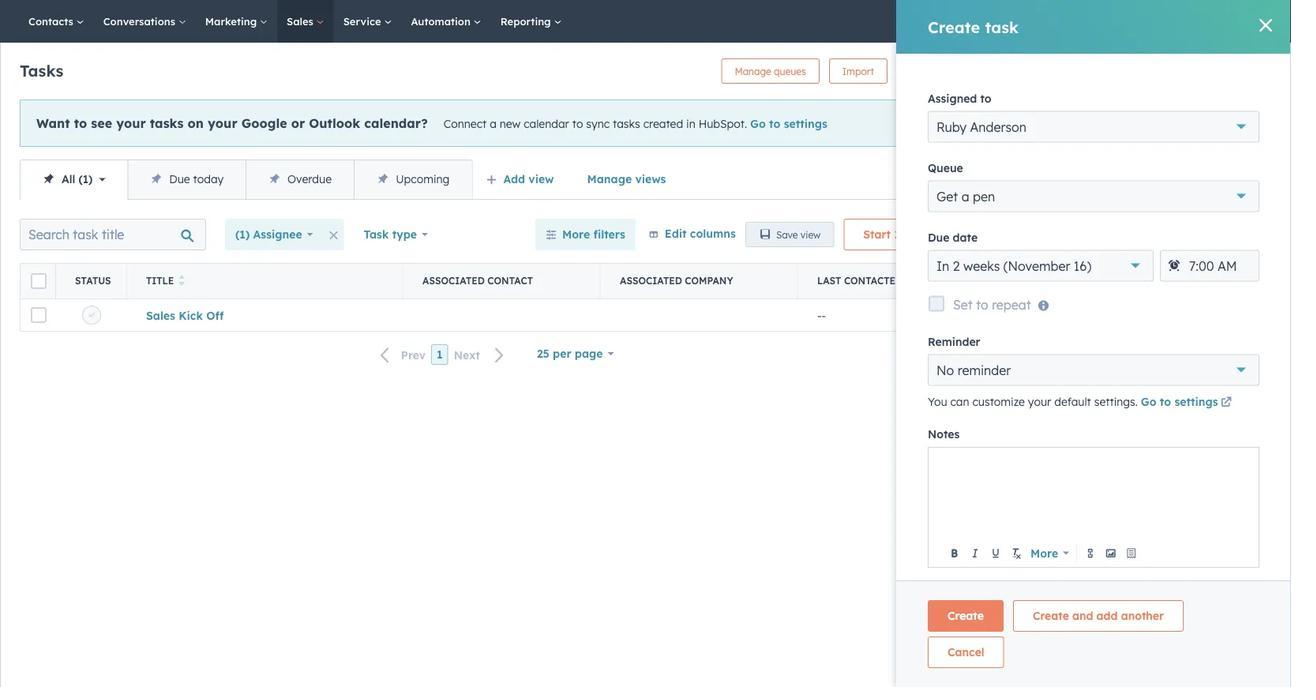 Task type: locate. For each thing, give the bounding box(es) containing it.
manage for manage queues
[[735, 65, 772, 77]]

1 horizontal spatial in
[[1271, 373, 1280, 387]]

0 vertical spatial settings
[[784, 117, 828, 130]]

create button
[[928, 600, 1004, 632]]

1 horizontal spatial settings
[[1175, 395, 1219, 408]]

0 horizontal spatial of
[[1037, 373, 1048, 387]]

add
[[504, 172, 525, 186]]

navigation containing all
[[20, 160, 473, 200]]

0 horizontal spatial a
[[490, 117, 497, 130]]

go to settings link
[[751, 117, 828, 130], [1142, 393, 1235, 412]]

associated company column header
[[601, 264, 799, 299]]

sales left service on the left of page
[[287, 15, 317, 28]]

columns
[[690, 226, 736, 240]]

0 horizontal spatial settings
[[784, 117, 828, 130]]

0 horizontal spatial due
[[169, 172, 190, 186]]

of right the top
[[1148, 354, 1159, 368]]

settings down queues
[[784, 117, 828, 130]]

to
[[981, 91, 992, 105], [74, 115, 87, 131], [573, 117, 583, 130], [770, 117, 781, 130], [977, 297, 989, 312], [1161, 395, 1172, 408], [1105, 420, 1116, 434]]

0 vertical spatial 1
[[83, 172, 88, 186]]

view inside the add view popup button
[[529, 172, 554, 186]]

all
[[1256, 373, 1267, 387]]

manage left queues
[[735, 65, 772, 77]]

add view button
[[476, 164, 568, 195]]

more filters link
[[536, 219, 636, 250]]

start
[[864, 228, 891, 241]]

1 horizontal spatial more
[[1031, 546, 1059, 560]]

0 horizontal spatial in
[[687, 117, 696, 130]]

manage
[[735, 65, 772, 77], [587, 172, 632, 186]]

create for create task
[[928, 17, 981, 37]]

assignee
[[253, 228, 302, 241]]

task status: not completed image
[[88, 312, 95, 319]]

1 horizontal spatial go
[[1086, 420, 1101, 434]]

associated for associated company
[[620, 275, 682, 287]]

upcoming
[[396, 172, 450, 186]]

1 vertical spatial sales
[[146, 308, 175, 322]]

on left the top
[[1111, 354, 1124, 368]]

1 right "start"
[[895, 228, 900, 241]]

create up cancel
[[948, 609, 984, 623]]

kick
[[179, 308, 203, 322]]

view right the add
[[529, 172, 554, 186]]

your
[[116, 115, 146, 131], [208, 115, 238, 131], [1162, 354, 1185, 368], [1051, 373, 1074, 387], [1199, 373, 1222, 387], [1029, 395, 1052, 408]]

0 vertical spatial can
[[1064, 354, 1083, 368]]

1 - from the left
[[818, 308, 822, 322]]

2 vertical spatial 1
[[437, 348, 443, 362]]

to right set
[[977, 297, 989, 312]]

1 horizontal spatial sales
[[287, 15, 317, 28]]

2 vertical spatial go
[[1086, 420, 1101, 434]]

a left 'new'
[[490, 117, 497, 130]]

0 vertical spatial sales
[[287, 15, 317, 28]]

2 link opens in a new window image from the top
[[1222, 397, 1233, 408]]

prev
[[401, 348, 426, 362]]

0 vertical spatial in
[[687, 117, 696, 130]]

in right "all"
[[1271, 373, 1280, 387]]

create for create and add another
[[1033, 609, 1070, 623]]

navigation
[[20, 160, 473, 200]]

create inside button
[[1033, 609, 1070, 623]]

1 horizontal spatial task
[[986, 17, 1019, 37]]

see
[[91, 115, 112, 131]]

go to settings link down "manage"
[[1142, 393, 1235, 412]]

close image
[[1260, 19, 1273, 32], [947, 119, 956, 129]]

sales left kick
[[146, 308, 175, 322]]

more inside popup button
[[1031, 546, 1059, 560]]

or
[[291, 115, 305, 131]]

0 vertical spatial go
[[751, 117, 766, 130]]

1 right all
[[83, 172, 88, 186]]

1 horizontal spatial go to settings link
[[1142, 393, 1235, 412]]

(
[[79, 172, 83, 186]]

pagination navigation
[[371, 344, 514, 366]]

1 horizontal spatial tasks
[[613, 117, 641, 130]]

0 vertical spatial prospecting
[[1069, 110, 1144, 126]]

0 vertical spatial go to settings link
[[751, 117, 828, 130]]

cancel
[[948, 645, 985, 659]]

1 vertical spatial manage
[[587, 172, 632, 186]]

associated inside associated contact column header
[[423, 275, 485, 287]]

due date element
[[1161, 250, 1260, 282]]

0 horizontal spatial manage
[[587, 172, 632, 186]]

view for save view
[[801, 229, 821, 241]]

tasks up due today link
[[150, 115, 184, 131]]

0 horizontal spatial sales
[[146, 308, 175, 322]]

to left the see
[[74, 115, 87, 131]]

save view button
[[746, 222, 835, 247]]

add view
[[504, 172, 554, 186]]

of down you
[[1037, 373, 1048, 387]]

more
[[563, 228, 590, 241], [1031, 546, 1059, 560]]

1 vertical spatial on
[[1111, 354, 1124, 368]]

create and add another button
[[1014, 600, 1184, 632]]

1 vertical spatial more
[[1031, 546, 1059, 560]]

1
[[83, 172, 88, 186], [895, 228, 900, 241], [437, 348, 443, 362]]

2 associated from the left
[[620, 275, 682, 287]]

0 horizontal spatial task
[[904, 228, 927, 241]]

--
[[818, 308, 826, 322]]

can
[[1064, 354, 1083, 368], [951, 395, 970, 408]]

assigned to
[[928, 91, 992, 105]]

reporting
[[501, 15, 554, 28]]

on inside 'alert'
[[188, 115, 204, 131]]

company
[[685, 275, 734, 287]]

add
[[1097, 609, 1118, 623]]

task inside button
[[904, 228, 927, 241]]

1 horizontal spatial a
[[962, 188, 970, 204]]

on up due today
[[188, 115, 204, 131]]

1 vertical spatial can
[[951, 395, 970, 408]]

can inside now you can stay on top of your daily work, keep track of your schedule, and manage your leads all in one place.
[[1064, 354, 1083, 368]]

0 horizontal spatial can
[[951, 395, 970, 408]]

upcoming link
[[354, 160, 472, 199]]

Search HubSpot search field
[[1070, 8, 1263, 35]]

want to see your tasks on your google or outlook calendar?
[[36, 115, 428, 131]]

ruby anderson button
[[928, 111, 1260, 142]]

and
[[1129, 373, 1149, 387], [1073, 609, 1094, 623]]

column header
[[21, 264, 56, 299]]

tasks right sync
[[613, 117, 641, 130]]

0 horizontal spatial go to settings link
[[751, 117, 828, 130]]

0 vertical spatial more
[[563, 228, 590, 241]]

2 horizontal spatial 1
[[895, 228, 900, 241]]

customize
[[973, 395, 1025, 408]]

associated left contact
[[423, 275, 485, 287]]

panel
[[1059, 94, 1094, 110]]

1 horizontal spatial on
[[1111, 354, 1124, 368]]

1 horizontal spatial due
[[928, 230, 950, 244]]

keep
[[1247, 354, 1272, 368]]

1 vertical spatial settings
[[1175, 395, 1219, 408]]

0 horizontal spatial more
[[563, 228, 590, 241]]

1 horizontal spatial close image
[[1260, 19, 1273, 32]]

0 horizontal spatial go
[[751, 117, 766, 130]]

manage left views at the top of page
[[587, 172, 632, 186]]

tasks banner
[[20, 54, 976, 84]]

sales
[[287, 15, 317, 28], [146, 308, 175, 322]]

status
[[75, 275, 111, 287]]

set to repeat
[[954, 297, 1032, 312]]

a right get
[[962, 188, 970, 204]]

1 horizontal spatial can
[[1064, 354, 1083, 368]]

2 - from the left
[[822, 308, 826, 322]]

link opens in a new window image
[[1222, 393, 1233, 412], [1222, 397, 1233, 408]]

to down "manage"
[[1161, 395, 1172, 408]]

more for more
[[1031, 546, 1059, 560]]

per
[[553, 347, 572, 361]]

0 vertical spatial manage
[[735, 65, 772, 77]]

0 horizontal spatial on
[[188, 115, 204, 131]]

manage for manage views
[[587, 172, 632, 186]]

view
[[529, 172, 554, 186], [801, 229, 821, 241]]

conversations link
[[94, 0, 196, 43]]

1 vertical spatial in
[[1271, 373, 1280, 387]]

view inside save view button
[[801, 229, 821, 241]]

1 horizontal spatial manage
[[735, 65, 772, 77]]

manage views link
[[577, 164, 677, 195]]

1 vertical spatial go to settings link
[[1142, 393, 1235, 412]]

2 horizontal spatial go
[[1142, 395, 1157, 408]]

edit columns button
[[649, 224, 736, 244]]

workspace
[[1148, 110, 1218, 126]]

settings.
[[1095, 395, 1138, 408]]

0 horizontal spatial associated
[[423, 275, 485, 287]]

manage inside tasks banner
[[735, 65, 772, 77]]

go down default
[[1086, 420, 1101, 434]]

close image inside want to see your tasks on your google or outlook calendar? 'alert'
[[947, 119, 956, 129]]

import
[[843, 65, 875, 77]]

want to see your tasks on your google or outlook calendar? alert
[[20, 100, 976, 147]]

go to settings link down queues
[[751, 117, 828, 130]]

in
[[687, 117, 696, 130], [1271, 373, 1280, 387]]

1 button
[[431, 345, 449, 365]]

Search task title search field
[[20, 219, 206, 250]]

this panel has been replaced by the prospecting workspace
[[1029, 94, 1258, 126]]

automation link
[[402, 0, 491, 43]]

daily
[[1188, 354, 1213, 368]]

0 horizontal spatial close image
[[947, 119, 956, 129]]

create
[[928, 17, 981, 37], [948, 609, 984, 623], [1033, 609, 1070, 623]]

1 horizontal spatial of
[[1148, 354, 1159, 368]]

1 right prev on the left bottom
[[437, 348, 443, 362]]

to for want to see your tasks on your google or outlook calendar?
[[74, 115, 87, 131]]

0 horizontal spatial view
[[529, 172, 554, 186]]

0 vertical spatial of
[[1148, 354, 1159, 368]]

due left the date in the right top of the page
[[928, 230, 950, 244]]

and down the top
[[1129, 373, 1149, 387]]

0 vertical spatial on
[[188, 115, 204, 131]]

to down settings.
[[1105, 420, 1116, 434]]

1 horizontal spatial view
[[801, 229, 821, 241]]

associated inside associated company column header
[[620, 275, 682, 287]]

to for assigned to
[[981, 91, 992, 105]]

1 horizontal spatial 1
[[437, 348, 443, 362]]

service
[[343, 15, 384, 28]]

1 vertical spatial 1
[[895, 228, 900, 241]]

filters
[[594, 228, 626, 241]]

and inside button
[[1073, 609, 1094, 623]]

settings down "manage"
[[1175, 395, 1219, 408]]

contact
[[488, 275, 533, 287]]

sync
[[586, 117, 610, 130]]

1 vertical spatial a
[[962, 188, 970, 204]]

to left sync
[[573, 117, 583, 130]]

view right save
[[801, 229, 821, 241]]

1 associated from the left
[[423, 275, 485, 287]]

1 vertical spatial go
[[1142, 395, 1157, 408]]

a inside popup button
[[962, 188, 970, 204]]

this
[[1029, 94, 1055, 110]]

1 vertical spatial and
[[1073, 609, 1094, 623]]

task type button
[[354, 219, 438, 250]]

0 vertical spatial view
[[529, 172, 554, 186]]

go right one
[[1142, 395, 1157, 408]]

on
[[188, 115, 204, 131], [1111, 354, 1124, 368]]

go right hubspot.
[[751, 117, 766, 130]]

go to settings link for you can customize your default settings.
[[1142, 393, 1235, 412]]

0 horizontal spatial and
[[1073, 609, 1094, 623]]

overdue
[[288, 172, 332, 186]]

reminder
[[958, 362, 1011, 378]]

1 vertical spatial of
[[1037, 373, 1048, 387]]

0 vertical spatial close image
[[1260, 19, 1273, 32]]

has
[[1098, 94, 1121, 110]]

in right created
[[687, 117, 696, 130]]

0 vertical spatial and
[[1129, 373, 1149, 387]]

0 vertical spatial due
[[169, 172, 190, 186]]

off
[[206, 308, 224, 322]]

associated company
[[620, 275, 734, 287]]

a inside 'alert'
[[490, 117, 497, 130]]

your left google
[[208, 115, 238, 131]]

more button
[[1028, 542, 1073, 564]]

set
[[954, 297, 973, 312]]

1 vertical spatial task
[[904, 228, 927, 241]]

prev button
[[371, 345, 431, 366]]

due left today
[[169, 172, 190, 186]]

to up ruby anderson
[[981, 91, 992, 105]]

1 vertical spatial view
[[801, 229, 821, 241]]

leads
[[1225, 373, 1253, 387]]

1 vertical spatial due
[[928, 230, 950, 244]]

go to settings link inside want to see your tasks on your google or outlook calendar? 'alert'
[[751, 117, 828, 130]]

create up assigned at right
[[928, 17, 981, 37]]

1 vertical spatial close image
[[947, 119, 956, 129]]

and left add
[[1073, 609, 1094, 623]]

associated
[[423, 275, 485, 287], [620, 275, 682, 287]]

go for go to prospecting
[[1086, 420, 1101, 434]]

1 horizontal spatial associated
[[620, 275, 682, 287]]

-
[[818, 308, 822, 322], [822, 308, 826, 322]]

1 horizontal spatial and
[[1129, 373, 1149, 387]]

settings inside want to see your tasks on your google or outlook calendar? 'alert'
[[784, 117, 828, 130]]

create inside button
[[948, 609, 984, 623]]

HH:MM text field
[[1161, 250, 1260, 282]]

your down daily
[[1199, 373, 1222, 387]]

0 vertical spatial a
[[490, 117, 497, 130]]

associated down edit
[[620, 275, 682, 287]]

create left add
[[1033, 609, 1070, 623]]

you can customize your default settings.
[[928, 395, 1142, 408]]

a for connect
[[490, 117, 497, 130]]



Task type: vqa. For each thing, say whether or not it's contained in the screenshot.
the )
yes



Task type: describe. For each thing, give the bounding box(es) containing it.
0 horizontal spatial 1
[[83, 172, 88, 186]]

get
[[937, 188, 958, 204]]

press to sort. element
[[179, 275, 185, 288]]

manage
[[1152, 373, 1195, 387]]

sales for sales kick off
[[146, 308, 175, 322]]

due today
[[169, 172, 224, 186]]

next button
[[449, 345, 514, 366]]

go to settings link for connect a new calendar to sync tasks created in hubspot.
[[751, 117, 828, 130]]

reminder
[[928, 334, 981, 348]]

on inside now you can stay on top of your daily work, keep track of your schedule, and manage your leads all in one place.
[[1111, 354, 1124, 368]]

associated contact column header
[[404, 264, 601, 299]]

16)
[[1074, 258, 1092, 274]]

sales kick off
[[146, 308, 224, 322]]

create task
[[928, 17, 1019, 37]]

search image
[[1259, 16, 1270, 27]]

status column header
[[56, 264, 127, 299]]

notes
[[928, 427, 960, 441]]

want
[[36, 115, 70, 131]]

sales for sales
[[287, 15, 317, 28]]

google
[[242, 115, 287, 131]]

edit
[[665, 226, 687, 240]]

hubspot.
[[699, 117, 748, 130]]

)
[[88, 172, 93, 186]]

been
[[1124, 94, 1155, 110]]

go inside 'alert'
[[751, 117, 766, 130]]

(1)
[[235, 228, 250, 241]]

to for set to repeat
[[977, 297, 989, 312]]

link opens in a new window image inside the go to settings link
[[1222, 397, 1233, 408]]

service link
[[334, 0, 402, 43]]

your right the see
[[116, 115, 146, 131]]

all
[[62, 172, 75, 186]]

in 2 weeks (november 16)
[[937, 258, 1092, 274]]

in inside want to see your tasks on your google or outlook calendar? 'alert'
[[687, 117, 696, 130]]

sales kick off button
[[146, 308, 224, 322]]

your up "manage"
[[1162, 354, 1185, 368]]

you
[[928, 395, 948, 408]]

view for add view
[[529, 172, 554, 186]]

created
[[644, 117, 684, 130]]

more for more filters
[[563, 228, 590, 241]]

title
[[146, 275, 174, 287]]

the
[[1238, 94, 1258, 110]]

ruby
[[937, 119, 967, 135]]

in 2 weeks (november 16) button
[[928, 250, 1154, 282]]

25
[[537, 347, 550, 361]]

manage queues
[[735, 65, 806, 77]]

associated for associated contact
[[423, 275, 485, 287]]

contacted
[[845, 275, 903, 287]]

manage queues link
[[722, 58, 820, 84]]

no reminder button
[[928, 354, 1260, 386]]

cancel button
[[928, 637, 1005, 668]]

views
[[636, 172, 666, 186]]

0 vertical spatial task
[[986, 17, 1019, 37]]

create for create
[[948, 609, 984, 623]]

1 vertical spatial prospecting
[[1119, 420, 1185, 434]]

to for go to settings
[[1161, 395, 1172, 408]]

last
[[818, 275, 842, 287]]

calendar?
[[364, 115, 428, 131]]

in inside now you can stay on top of your daily work, keep track of your schedule, and manage your leads all in one place.
[[1271, 373, 1280, 387]]

last contacted
[[818, 275, 903, 287]]

track
[[1007, 373, 1034, 387]]

all ( 1 )
[[62, 172, 93, 186]]

date
[[953, 230, 978, 244]]

due for due today
[[169, 172, 190, 186]]

contacts
[[28, 15, 76, 28]]

associated contact
[[423, 275, 533, 287]]

start 1 task
[[864, 228, 927, 241]]

get a pen button
[[928, 180, 1260, 212]]

2
[[953, 258, 960, 274]]

reporting link
[[491, 0, 572, 43]]

tasks
[[20, 60, 63, 80]]

contacts link
[[19, 0, 94, 43]]

marketing link
[[196, 0, 277, 43]]

replaced
[[1159, 94, 1214, 110]]

place.
[[1139, 392, 1170, 406]]

start 1 task button
[[844, 219, 963, 250]]

now
[[1015, 354, 1039, 368]]

get a pen
[[937, 188, 996, 204]]

calendar
[[524, 117, 570, 130]]

weeks
[[964, 258, 1000, 274]]

to right hubspot.
[[770, 117, 781, 130]]

go for go to settings
[[1142, 395, 1157, 408]]

in
[[937, 258, 950, 274]]

a for get
[[962, 188, 970, 204]]

more filters
[[563, 228, 626, 241]]

to for go to prospecting
[[1105, 420, 1116, 434]]

connect
[[444, 117, 487, 130]]

due for due date
[[928, 230, 950, 244]]

task type
[[364, 228, 417, 241]]

1 inside 'pagination' navigation
[[437, 348, 443, 362]]

due date
[[928, 230, 978, 244]]

assigned
[[928, 91, 978, 105]]

0 horizontal spatial tasks
[[150, 115, 184, 131]]

conversations
[[103, 15, 178, 28]]

go to settings
[[1142, 395, 1219, 408]]

1 link opens in a new window image from the top
[[1222, 393, 1233, 412]]

prospecting inside this panel has been replaced by the prospecting workspace
[[1069, 110, 1144, 126]]

queues
[[774, 65, 806, 77]]

no
[[937, 362, 955, 378]]

repeat
[[992, 297, 1032, 312]]

task
[[364, 228, 389, 241]]

default
[[1055, 395, 1092, 408]]

type
[[392, 228, 417, 241]]

and inside now you can stay on top of your daily work, keep track of your schedule, and manage your leads all in one place.
[[1129, 373, 1149, 387]]

pen
[[973, 188, 996, 204]]

marketing
[[205, 15, 260, 28]]

import link
[[829, 58, 888, 84]]

your down track
[[1029, 395, 1052, 408]]

overdue link
[[246, 160, 354, 199]]

now you can stay on top of your daily work, keep track of your schedule, and manage your leads all in one place.
[[1007, 354, 1280, 406]]

no reminder
[[937, 362, 1011, 378]]

your down you
[[1051, 373, 1074, 387]]

press to sort. image
[[179, 275, 185, 286]]

(1) assignee
[[235, 228, 302, 241]]



